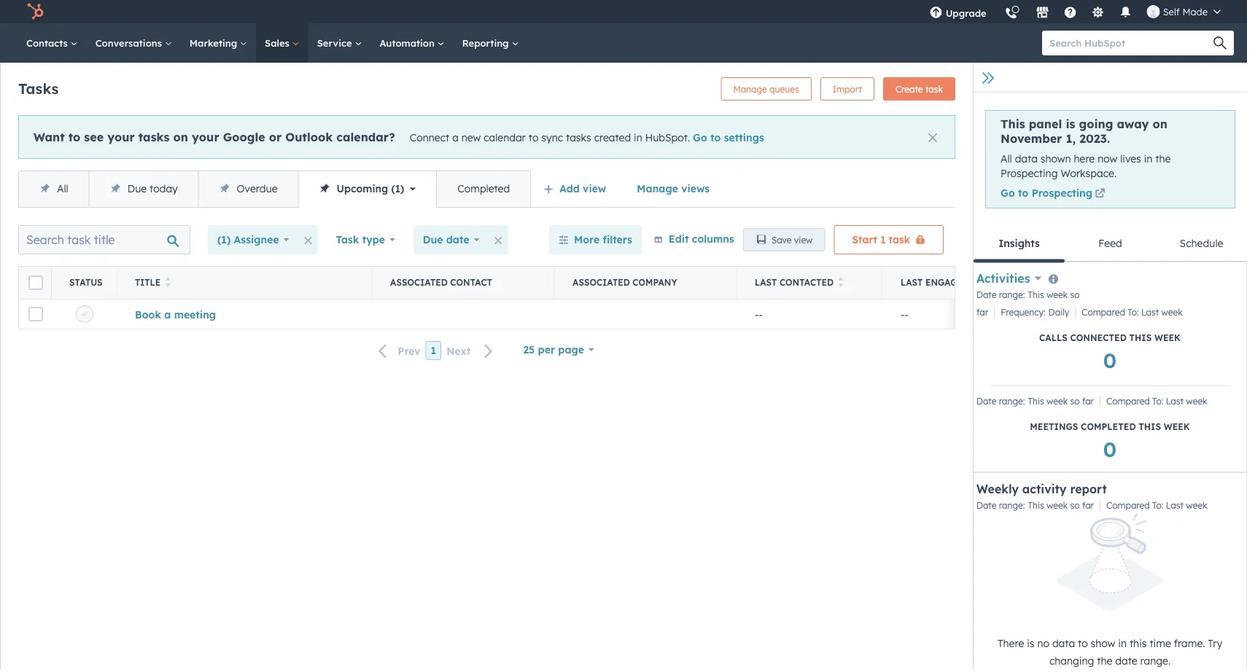 Task type: describe. For each thing, give the bounding box(es) containing it.
manage queues link
[[721, 77, 812, 101]]

a for book
[[164, 308, 171, 321]]

created
[[595, 131, 631, 144]]

0 button for calls connected this week element
[[1104, 347, 1117, 374]]

activities
[[977, 271, 1031, 286]]

columns
[[692, 233, 735, 245]]

due for due today
[[128, 182, 147, 195]]

to: inside meetings completed this week element
[[1153, 396, 1164, 407]]

see
[[84, 130, 104, 144]]

or
[[269, 130, 282, 144]]

data inside 'there is no data to show in this time frame. try changing the date range.'
[[1053, 638, 1076, 650]]

marketing
[[190, 37, 240, 49]]

upcoming
[[337, 182, 388, 195]]

to left settings on the top right
[[711, 131, 721, 144]]

assignee
[[234, 234, 279, 246]]

sales
[[265, 37, 292, 49]]

a for connect
[[453, 131, 459, 144]]

3 range: from the top
[[1000, 500, 1026, 511]]

(1) assignee button
[[208, 226, 299, 255]]

4 - from the left
[[905, 308, 909, 321]]

this week so far
[[977, 290, 1081, 318]]

2 -- from the left
[[901, 308, 909, 321]]

associated for associated company
[[573, 277, 630, 288]]

1 your from the left
[[107, 130, 135, 144]]

help image
[[1065, 7, 1078, 20]]

contacted
[[780, 277, 834, 288]]

schedule
[[1181, 237, 1224, 250]]

self made
[[1164, 5, 1209, 18]]

reporting
[[463, 37, 512, 49]]

Search task title search field
[[18, 226, 190, 255]]

due for due date
[[423, 234, 443, 246]]

the inside 'there is no data to show in this time frame. try changing the date range.'
[[1098, 655, 1113, 668]]

calls connected this week element
[[977, 286, 1244, 380]]

create task
[[896, 84, 944, 95]]

tasks banner
[[18, 73, 956, 101]]

marketplaces image
[[1037, 7, 1050, 20]]

settings link
[[1084, 0, 1114, 23]]

hubspot link
[[18, 3, 55, 20]]

connect a new calendar to sync tasks created in hubspot. go to settings
[[410, 131, 765, 144]]

to left see
[[68, 130, 80, 144]]

1 inside the start 1 task button
[[881, 234, 886, 246]]

november
[[1001, 131, 1063, 146]]

in for prospecting
[[1145, 153, 1153, 165]]

associated for associated contact
[[390, 277, 448, 288]]

view for add view
[[583, 182, 607, 195]]

compared inside calls connected this week element
[[1083, 307, 1126, 318]]

google
[[223, 130, 265, 144]]

sync
[[542, 131, 564, 144]]

all for all data shown here now lives in the prospecting workspace.
[[1001, 153, 1013, 165]]

meetings completed this week element
[[977, 392, 1244, 469]]

2 vertical spatial to:
[[1153, 500, 1164, 511]]

date range: this week so far inside meetings completed this week element
[[977, 396, 1095, 407]]

due today link
[[89, 172, 198, 207]]

changing
[[1050, 655, 1095, 668]]

conversations
[[95, 37, 165, 49]]

views
[[682, 182, 710, 195]]

upgrade image
[[930, 7, 943, 20]]

upcoming ( 1 )
[[337, 182, 404, 195]]

book a meeting
[[135, 308, 216, 321]]

view for save view
[[795, 235, 813, 246]]

0 for calls connected this week element
[[1104, 348, 1117, 373]]

the inside all data shown here now lives in the prospecting workspace.
[[1156, 153, 1172, 165]]

overdue
[[237, 182, 278, 195]]

search button
[[1207, 31, 1235, 55]]

all for all
[[57, 182, 68, 195]]

self made button
[[1139, 0, 1230, 23]]

page
[[559, 344, 585, 357]]

hubspot.
[[646, 131, 691, 144]]

on for away
[[1153, 117, 1168, 131]]

new
[[462, 131, 481, 144]]

last engagement
[[901, 277, 989, 288]]

insights
[[999, 237, 1041, 250]]

ruby anderson image
[[1148, 5, 1161, 18]]

data inside all data shown here now lives in the prospecting workspace.
[[1016, 153, 1038, 165]]

2 your from the left
[[192, 130, 219, 144]]

self
[[1164, 5, 1181, 18]]

filters
[[603, 234, 633, 246]]

3 so from the top
[[1071, 500, 1081, 511]]

create
[[896, 84, 924, 95]]

lives
[[1121, 153, 1142, 165]]

this panel is going away on november 1, 2023.
[[1001, 117, 1168, 146]]

3 - from the left
[[901, 308, 905, 321]]

completed
[[458, 182, 510, 195]]

is inside 'there is no data to show in this time frame. try changing the date range.'
[[1028, 638, 1035, 650]]

to inside 'there is no data to show in this time frame. try changing the date range.'
[[1079, 638, 1089, 650]]

calendar
[[484, 131, 526, 144]]

more filters link
[[550, 226, 642, 255]]

25
[[524, 344, 535, 357]]

close image
[[929, 134, 938, 142]]

1 inside 1 button
[[431, 345, 437, 357]]

help button
[[1059, 0, 1084, 23]]

compared inside meetings completed this week element
[[1107, 396, 1151, 407]]

1,
[[1067, 131, 1076, 146]]

this inside this week so far
[[1029, 290, 1045, 301]]

manage views
[[637, 182, 710, 195]]

more
[[574, 234, 600, 246]]

range: inside meetings completed this week element
[[1000, 396, 1026, 407]]

last inside calls connected this week element
[[1142, 307, 1160, 318]]

compared to: last week inside calls connected this week element
[[1083, 307, 1183, 318]]

want to see your tasks on your google or outlook calendar? alert
[[18, 115, 956, 159]]

prospecting inside all data shown here now lives in the prospecting workspace.
[[1001, 167, 1059, 180]]

menu containing self made
[[921, 0, 1230, 29]]

0 button for meetings completed this week element
[[1104, 436, 1117, 463]]

press to sort. image for last contacted
[[839, 277, 844, 288]]

frequency:
[[1001, 307, 1046, 318]]

range.
[[1141, 655, 1171, 668]]

far inside meetings completed this week element
[[1083, 396, 1095, 407]]

contacts
[[26, 37, 71, 49]]

so inside meetings completed this week element
[[1071, 396, 1081, 407]]

in inside want to see your tasks on your google or outlook calendar? alert
[[634, 131, 643, 144]]

manage for manage queues
[[734, 84, 768, 95]]

0 horizontal spatial tasks
[[139, 130, 170, 144]]

1 - from the left
[[755, 308, 759, 321]]

this inside this panel is going away on november 1, 2023.
[[1001, 117, 1026, 131]]

1 link opens in a new window image from the top
[[1096, 188, 1106, 202]]

shown
[[1041, 153, 1072, 165]]

2 vertical spatial compared
[[1107, 500, 1151, 511]]

start 1 task button
[[834, 226, 944, 255]]

reporting link
[[454, 23, 528, 63]]

to up insights
[[1019, 187, 1029, 200]]

create task link
[[884, 77, 956, 101]]

sales link
[[256, 23, 308, 63]]

settings
[[724, 131, 765, 144]]

marketing link
[[181, 23, 256, 63]]

frame.
[[1175, 638, 1206, 650]]

weekly activity report
[[977, 482, 1108, 497]]

date range:
[[977, 290, 1026, 301]]

last inside meetings completed this week element
[[1167, 396, 1184, 407]]

hubspot image
[[26, 3, 44, 20]]

try
[[1209, 638, 1223, 650]]

25 per page button
[[514, 336, 604, 365]]

away
[[1118, 117, 1150, 131]]

25 per page
[[524, 344, 585, 357]]

marketplaces button
[[1028, 0, 1059, 23]]

associated contact
[[390, 277, 493, 288]]

task type button
[[327, 226, 405, 255]]

all data shown here now lives in the prospecting workspace.
[[1001, 153, 1172, 180]]

task inside the start 1 task button
[[889, 234, 911, 246]]

prev button
[[370, 342, 426, 361]]

)
[[401, 182, 404, 195]]



Task type: locate. For each thing, give the bounding box(es) containing it.
today
[[150, 182, 178, 195]]

2 vertical spatial 1
[[431, 345, 437, 357]]

view
[[583, 182, 607, 195], [795, 235, 813, 246]]

2 range: from the top
[[1000, 396, 1026, 407]]

calling icon image
[[1005, 7, 1019, 20]]

task inside the create task link
[[926, 84, 944, 95]]

compared down calls connected this week element
[[1107, 396, 1151, 407]]

associated down more filters
[[573, 277, 630, 288]]

1 vertical spatial compared
[[1107, 396, 1151, 407]]

0 horizontal spatial manage
[[637, 182, 679, 195]]

1 0 button from the top
[[1104, 347, 1117, 374]]

edit columns
[[669, 233, 735, 245]]

1 vertical spatial date range: this week so far
[[977, 500, 1095, 511]]

in right lives
[[1145, 153, 1153, 165]]

in for time
[[1119, 638, 1128, 650]]

settings image
[[1092, 7, 1105, 20]]

connect
[[410, 131, 450, 144]]

date inside calls connected this week element
[[977, 290, 997, 301]]

going
[[1080, 117, 1114, 131]]

all inside all data shown here now lives in the prospecting workspace.
[[1001, 153, 1013, 165]]

data
[[1016, 153, 1038, 165], [1053, 638, 1076, 650]]

press to sort. image
[[165, 277, 171, 288], [839, 277, 844, 288]]

1 horizontal spatial date
[[1116, 655, 1138, 668]]

tasks up the due today
[[139, 130, 170, 144]]

(
[[391, 182, 395, 195]]

pagination navigation
[[370, 342, 502, 361]]

Search HubSpot search field
[[1043, 31, 1222, 55]]

press to sort. element right title
[[165, 277, 171, 289]]

feed
[[1099, 237, 1123, 250]]

--
[[755, 308, 763, 321], [901, 308, 909, 321]]

0 horizontal spatial task
[[889, 234, 911, 246]]

add view button
[[534, 174, 619, 204]]

a inside alert
[[453, 131, 459, 144]]

navigation
[[18, 171, 531, 208]]

0 vertical spatial a
[[453, 131, 459, 144]]

contact
[[451, 277, 493, 288]]

notifications image
[[1120, 7, 1133, 20]]

1 vertical spatial data
[[1053, 638, 1076, 650]]

data up the changing
[[1053, 638, 1076, 650]]

task type
[[336, 234, 385, 246]]

0 horizontal spatial press to sort. element
[[165, 277, 171, 289]]

0 up report
[[1104, 437, 1117, 462]]

1 so from the top
[[1071, 290, 1081, 301]]

frequency: daily
[[1001, 307, 1070, 318]]

prev
[[398, 345, 421, 357]]

import link
[[821, 77, 875, 101]]

0 vertical spatial all
[[1001, 153, 1013, 165]]

task right create
[[926, 84, 944, 95]]

1 vertical spatial manage
[[637, 182, 679, 195]]

manage left "queues"
[[734, 84, 768, 95]]

on up "today"
[[173, 130, 188, 144]]

3 date from the top
[[977, 500, 997, 511]]

save view button
[[744, 228, 826, 252]]

associated inside column header
[[390, 277, 448, 288]]

workspace.
[[1061, 167, 1117, 180]]

go right hubspot.
[[693, 131, 708, 144]]

1 vertical spatial 0 button
[[1104, 436, 1117, 463]]

0 horizontal spatial date
[[446, 234, 470, 246]]

2 associated from the left
[[573, 277, 630, 288]]

1 vertical spatial date
[[977, 396, 997, 407]]

1 right the upcoming
[[395, 182, 401, 195]]

2 vertical spatial date
[[977, 500, 997, 511]]

2 vertical spatial far
[[1083, 500, 1095, 511]]

0 vertical spatial date
[[977, 290, 997, 301]]

2 press to sort. element from the left
[[839, 277, 844, 289]]

to left show
[[1079, 638, 1089, 650]]

manage views link
[[628, 174, 720, 204]]

the
[[1156, 153, 1172, 165], [1098, 655, 1113, 668]]

tab list containing insights
[[974, 226, 1248, 263]]

meeting
[[174, 308, 216, 321]]

0 vertical spatial compared to: last week
[[1083, 307, 1183, 318]]

far down calls connected this week element
[[1083, 396, 1095, 407]]

1 horizontal spatial press to sort. image
[[839, 277, 844, 288]]

1 right "prev" at the bottom left of the page
[[431, 345, 437, 357]]

1 range: from the top
[[1000, 290, 1026, 301]]

search image
[[1214, 36, 1228, 50]]

so inside this week so far
[[1071, 290, 1081, 301]]

last
[[755, 277, 778, 288], [901, 277, 923, 288], [1142, 307, 1160, 318], [1167, 396, 1184, 407], [1167, 500, 1184, 511]]

due left "today"
[[128, 182, 147, 195]]

1 horizontal spatial on
[[1153, 117, 1168, 131]]

date up associated contact column header
[[446, 234, 470, 246]]

manage inside tasks banner
[[734, 84, 768, 95]]

go to prospecting
[[1001, 187, 1093, 200]]

2 link opens in a new window image from the top
[[1096, 190, 1106, 200]]

2 so from the top
[[1071, 396, 1081, 407]]

in
[[634, 131, 643, 144], [1145, 153, 1153, 165], [1119, 638, 1128, 650]]

1 horizontal spatial go
[[1001, 187, 1016, 200]]

1 horizontal spatial in
[[1119, 638, 1128, 650]]

book a meeting button
[[135, 308, 216, 321]]

1 horizontal spatial all
[[1001, 153, 1013, 165]]

far down date range:
[[977, 307, 989, 318]]

1 horizontal spatial tasks
[[566, 131, 592, 144]]

1 vertical spatial is
[[1028, 638, 1035, 650]]

1 vertical spatial range:
[[1000, 396, 1026, 407]]

compared right daily
[[1083, 307, 1126, 318]]

2 - from the left
[[759, 308, 763, 321]]

service
[[317, 37, 355, 49]]

2 0 button from the top
[[1104, 436, 1117, 463]]

(1)
[[217, 234, 231, 246]]

1 vertical spatial view
[[795, 235, 813, 246]]

2 horizontal spatial 1
[[881, 234, 886, 246]]

next button
[[442, 342, 502, 361]]

associated company
[[573, 277, 678, 288]]

column header
[[19, 267, 52, 299]]

press to sort. element for last contacted
[[839, 277, 844, 289]]

is inside this panel is going away on november 1, 2023.
[[1067, 117, 1076, 131]]

start
[[853, 234, 878, 246]]

associated company column header
[[555, 267, 738, 299]]

1 horizontal spatial press to sort. element
[[839, 277, 844, 289]]

on right away at the top right of the page
[[1153, 117, 1168, 131]]

0 horizontal spatial go
[[693, 131, 708, 144]]

on inside alert
[[173, 130, 188, 144]]

press to sort. element right contacted
[[839, 277, 844, 289]]

1 vertical spatial task
[[889, 234, 911, 246]]

press to sort. element for title
[[165, 277, 171, 289]]

0 vertical spatial due
[[128, 182, 147, 195]]

manage left views
[[637, 182, 679, 195]]

to left sync
[[529, 131, 539, 144]]

2 press to sort. image from the left
[[839, 277, 844, 288]]

week
[[1047, 290, 1069, 301], [1162, 307, 1183, 318], [1047, 396, 1069, 407], [1187, 396, 1208, 407], [1047, 500, 1069, 511], [1187, 500, 1208, 511]]

a left new
[[453, 131, 459, 144]]

0 horizontal spatial press to sort. image
[[165, 277, 171, 288]]

automation
[[380, 37, 438, 49]]

due inside navigation
[[128, 182, 147, 195]]

in left this
[[1119, 638, 1128, 650]]

(1) assignee
[[217, 234, 279, 246]]

-- down last contacted
[[755, 308, 763, 321]]

1 horizontal spatial data
[[1053, 638, 1076, 650]]

view inside popup button
[[583, 182, 607, 195]]

0 button inside calls connected this week element
[[1104, 347, 1117, 374]]

0 button
[[1104, 347, 1117, 374], [1104, 436, 1117, 463]]

1 horizontal spatial task
[[926, 84, 944, 95]]

0 horizontal spatial in
[[634, 131, 643, 144]]

date down this
[[1116, 655, 1138, 668]]

2 vertical spatial range:
[[1000, 500, 1026, 511]]

1 vertical spatial 0
[[1104, 437, 1117, 462]]

1 date from the top
[[977, 290, 997, 301]]

2 vertical spatial so
[[1071, 500, 1081, 511]]

1 0 from the top
[[1104, 348, 1117, 373]]

1 right start
[[881, 234, 886, 246]]

2 horizontal spatial in
[[1145, 153, 1153, 165]]

now
[[1098, 153, 1118, 165]]

1 horizontal spatial --
[[901, 308, 909, 321]]

1 inside navigation
[[395, 182, 401, 195]]

0 inside meetings completed this week element
[[1104, 437, 1117, 462]]

0 vertical spatial task
[[926, 84, 944, 95]]

prospecting down "workspace."
[[1032, 187, 1093, 200]]

1 press to sort. image from the left
[[165, 277, 171, 288]]

0 vertical spatial go
[[693, 131, 708, 144]]

0 vertical spatial range:
[[1000, 290, 1026, 301]]

1 press to sort. element from the left
[[165, 277, 171, 289]]

due up associated contact
[[423, 234, 443, 246]]

go to settings link
[[693, 131, 765, 144]]

per
[[538, 344, 555, 357]]

1 vertical spatial prospecting
[[1032, 187, 1093, 200]]

all link
[[19, 172, 89, 207]]

due inside popup button
[[423, 234, 443, 246]]

on inside this panel is going away on november 1, 2023.
[[1153, 117, 1168, 131]]

1 vertical spatial all
[[57, 182, 68, 195]]

2023.
[[1080, 131, 1111, 146]]

0 horizontal spatial all
[[57, 182, 68, 195]]

0 vertical spatial date
[[446, 234, 470, 246]]

time
[[1150, 638, 1172, 650]]

range: inside calls connected this week element
[[1000, 290, 1026, 301]]

0 vertical spatial 1
[[395, 182, 401, 195]]

last contacted
[[755, 277, 834, 288]]

1 vertical spatial so
[[1071, 396, 1081, 407]]

1 horizontal spatial due
[[423, 234, 443, 246]]

link opens in a new window image
[[1096, 188, 1106, 202], [1096, 190, 1106, 200]]

view inside button
[[795, 235, 813, 246]]

is left no
[[1028, 638, 1035, 650]]

1 -- from the left
[[755, 308, 763, 321]]

1 vertical spatial compared to: last week
[[1107, 396, 1208, 407]]

date
[[446, 234, 470, 246], [1116, 655, 1138, 668]]

1 horizontal spatial your
[[192, 130, 219, 144]]

0 horizontal spatial associated
[[390, 277, 448, 288]]

press to sort. element
[[165, 277, 171, 289], [839, 277, 844, 289]]

1 vertical spatial go
[[1001, 187, 1016, 200]]

associated contact column header
[[373, 267, 555, 299]]

all down november
[[1001, 153, 1013, 165]]

go
[[693, 131, 708, 144], [1001, 187, 1016, 200]]

automation link
[[371, 23, 454, 63]]

your left google
[[192, 130, 219, 144]]

range:
[[1000, 290, 1026, 301], [1000, 396, 1026, 407], [1000, 500, 1026, 511]]

associated inside column header
[[573, 277, 630, 288]]

0 vertical spatial compared
[[1083, 307, 1126, 318]]

compared to: last week
[[1083, 307, 1183, 318], [1107, 396, 1208, 407], [1107, 500, 1208, 511]]

0 vertical spatial view
[[583, 182, 607, 195]]

view right save
[[795, 235, 813, 246]]

view right add
[[583, 182, 607, 195]]

task status: not completed image
[[82, 312, 88, 318]]

activities button
[[977, 270, 1043, 287]]

2 0 from the top
[[1104, 437, 1117, 462]]

in right created on the top
[[634, 131, 643, 144]]

task right start
[[889, 234, 911, 246]]

save
[[772, 235, 792, 246]]

0 up meetings completed this week element
[[1104, 348, 1117, 373]]

press to sort. image right title
[[165, 277, 171, 288]]

0 horizontal spatial view
[[583, 182, 607, 195]]

1 horizontal spatial view
[[795, 235, 813, 246]]

1
[[395, 182, 401, 195], [881, 234, 886, 246], [431, 345, 437, 357]]

all down want
[[57, 182, 68, 195]]

1 vertical spatial in
[[1145, 153, 1153, 165]]

calendar?
[[337, 130, 395, 144]]

conversations link
[[87, 23, 181, 63]]

manage for manage views
[[637, 182, 679, 195]]

feed link
[[1066, 226, 1157, 261]]

queues
[[770, 84, 800, 95]]

0 vertical spatial data
[[1016, 153, 1038, 165]]

date inside 'there is no data to show in this time frame. try changing the date range.'
[[1116, 655, 1138, 668]]

activity
[[1023, 482, 1067, 497]]

1 horizontal spatial a
[[453, 131, 459, 144]]

1 vertical spatial to:
[[1153, 396, 1164, 407]]

0 horizontal spatial the
[[1098, 655, 1113, 668]]

0 button up meetings completed this week element
[[1104, 347, 1117, 374]]

0 vertical spatial date range: this week so far
[[977, 396, 1095, 407]]

1 vertical spatial a
[[164, 308, 171, 321]]

0 horizontal spatial 1
[[395, 182, 401, 195]]

in inside 'there is no data to show in this time frame. try changing the date range.'
[[1119, 638, 1128, 650]]

0 horizontal spatial is
[[1028, 638, 1035, 650]]

far inside this week so far
[[977, 307, 989, 318]]

navigation containing all
[[18, 171, 531, 208]]

0 button inside meetings completed this week element
[[1104, 436, 1117, 463]]

0 vertical spatial 0 button
[[1104, 347, 1117, 374]]

go up insights
[[1001, 187, 1016, 200]]

0 horizontal spatial due
[[128, 182, 147, 195]]

edit
[[669, 233, 689, 245]]

1 horizontal spatial is
[[1067, 117, 1076, 131]]

there is no data to show in this time frame. try changing the date range.
[[998, 638, 1223, 668]]

0 horizontal spatial a
[[164, 308, 171, 321]]

0 vertical spatial the
[[1156, 153, 1172, 165]]

tasks right sync
[[566, 131, 592, 144]]

date inside popup button
[[446, 234, 470, 246]]

status column header
[[52, 267, 118, 299]]

start 1 task
[[853, 234, 911, 246]]

tasks
[[18, 79, 59, 97]]

2 date range: this week so far from the top
[[977, 500, 1095, 511]]

menu
[[921, 0, 1230, 29]]

0 for meetings completed this week element
[[1104, 437, 1117, 462]]

1 vertical spatial date
[[1116, 655, 1138, 668]]

0 horizontal spatial your
[[107, 130, 135, 144]]

to: inside calls connected this week element
[[1129, 307, 1140, 318]]

date inside meetings completed this week element
[[977, 396, 997, 407]]

0 horizontal spatial data
[[1016, 153, 1038, 165]]

tab list
[[974, 226, 1248, 263]]

compared down report
[[1107, 500, 1151, 511]]

date
[[977, 290, 997, 301], [977, 396, 997, 407], [977, 500, 997, 511]]

press to sort. image right contacted
[[839, 277, 844, 288]]

1 horizontal spatial manage
[[734, 84, 768, 95]]

add
[[560, 182, 580, 195]]

type
[[362, 234, 385, 246]]

your
[[107, 130, 135, 144], [192, 130, 219, 144]]

a right book
[[164, 308, 171, 321]]

1 horizontal spatial 1
[[431, 345, 437, 357]]

1 vertical spatial far
[[1083, 396, 1095, 407]]

on for tasks
[[173, 130, 188, 144]]

0 vertical spatial far
[[977, 307, 989, 318]]

0 inside calls connected this week element
[[1104, 348, 1117, 373]]

0 horizontal spatial --
[[755, 308, 763, 321]]

the right lives
[[1156, 153, 1172, 165]]

0 button up report
[[1104, 436, 1117, 463]]

2 vertical spatial compared to: last week
[[1107, 500, 1208, 511]]

on
[[1153, 117, 1168, 131], [173, 130, 188, 144]]

due today
[[128, 182, 178, 195]]

0 vertical spatial manage
[[734, 84, 768, 95]]

go inside alert
[[693, 131, 708, 144]]

the down show
[[1098, 655, 1113, 668]]

want
[[34, 130, 65, 144]]

1 horizontal spatial the
[[1156, 153, 1172, 165]]

0 vertical spatial prospecting
[[1001, 167, 1059, 180]]

2 vertical spatial in
[[1119, 638, 1128, 650]]

compared to: last week inside meetings completed this week element
[[1107, 396, 1208, 407]]

0 vertical spatial in
[[634, 131, 643, 144]]

in inside all data shown here now lives in the prospecting workspace.
[[1145, 153, 1153, 165]]

your right see
[[107, 130, 135, 144]]

is right panel
[[1067, 117, 1076, 131]]

prospecting up go to prospecting in the top right of the page
[[1001, 167, 1059, 180]]

edit columns button
[[654, 230, 735, 249]]

0 vertical spatial is
[[1067, 117, 1076, 131]]

2 date from the top
[[977, 396, 997, 407]]

upgrade
[[946, 7, 987, 19]]

so
[[1071, 290, 1081, 301], [1071, 396, 1081, 407], [1071, 500, 1081, 511]]

add view
[[560, 182, 607, 195]]

1 date range: this week so far from the top
[[977, 396, 1095, 407]]

data down november
[[1016, 153, 1038, 165]]

0 vertical spatial 0
[[1104, 348, 1117, 373]]

next
[[447, 345, 471, 357]]

week inside this week so far
[[1047, 290, 1069, 301]]

insights link
[[974, 226, 1066, 263]]

want to see your tasks on your google or outlook calendar?
[[34, 130, 395, 144]]

far
[[977, 307, 989, 318], [1083, 396, 1095, 407], [1083, 500, 1095, 511]]

1 vertical spatial the
[[1098, 655, 1113, 668]]

0 vertical spatial to:
[[1129, 307, 1140, 318]]

0 vertical spatial so
[[1071, 290, 1081, 301]]

associated down due date
[[390, 277, 448, 288]]

date range: this week so far
[[977, 396, 1095, 407], [977, 500, 1095, 511]]

1 associated from the left
[[390, 277, 448, 288]]

far down report
[[1083, 500, 1095, 511]]

0
[[1104, 348, 1117, 373], [1104, 437, 1117, 462]]

1 vertical spatial due
[[423, 234, 443, 246]]

press to sort. image for title
[[165, 277, 171, 288]]

1 horizontal spatial associated
[[573, 277, 630, 288]]

1 vertical spatial 1
[[881, 234, 886, 246]]

made
[[1183, 5, 1209, 18]]

0 horizontal spatial on
[[173, 130, 188, 144]]

-- down the last engagement
[[901, 308, 909, 321]]



Task type: vqa. For each thing, say whether or not it's contained in the screenshot.
3rd so from the bottom
yes



